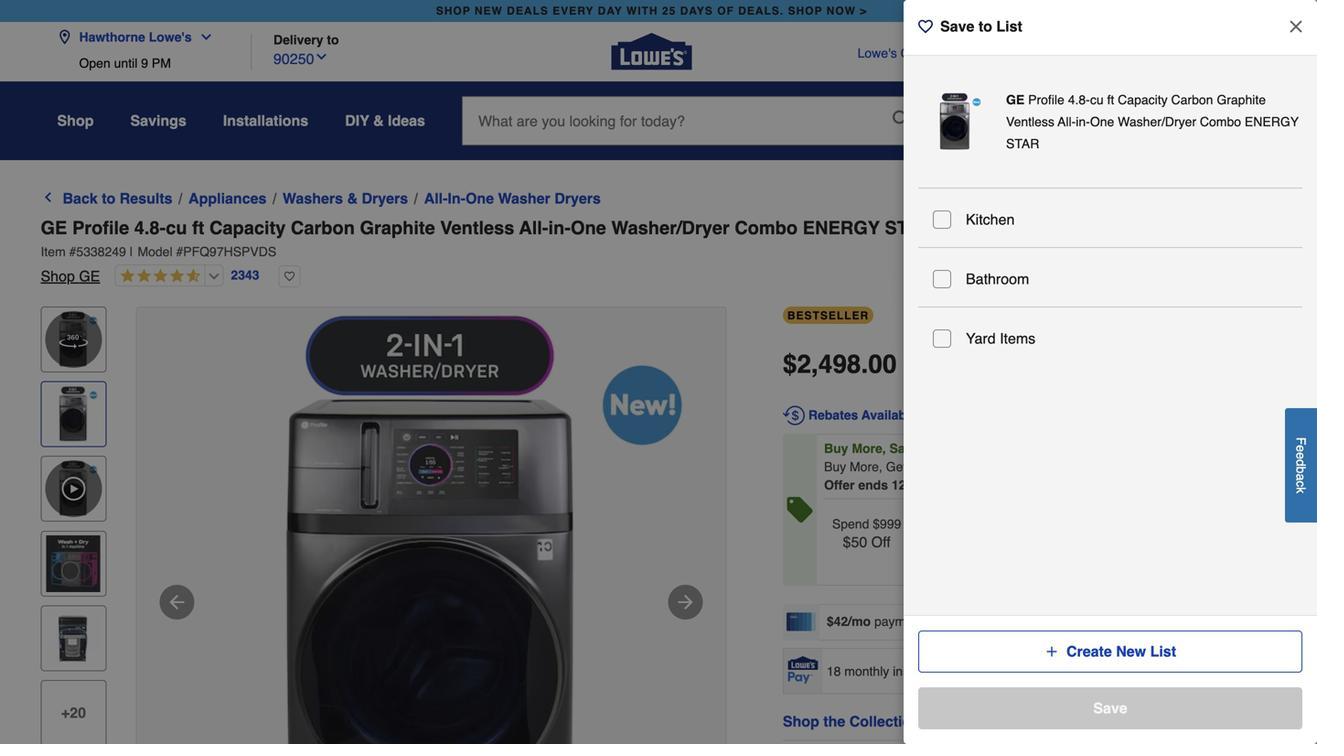 Task type: vqa. For each thing, say whether or not it's contained in the screenshot.
right Get Details
no



Task type: describe. For each thing, give the bounding box(es) containing it.
1 title image from the top
[[45, 386, 102, 443]]

my lists link
[[998, 106, 1038, 146]]

results
[[120, 190, 173, 207]]

deals.
[[739, 5, 785, 17]]

appliances link
[[189, 188, 267, 210]]

item
[[41, 244, 66, 259]]

+20 button
[[41, 680, 107, 744]]

/
[[992, 340, 996, 357]]

weekly
[[1094, 46, 1136, 60]]

ge profile 4.8-cu ft capacity carbon graphite ventless all-in-one washer/dryer combo energy star item # 5338249 | model # pfq97hspvds
[[41, 217, 934, 259]]

get
[[887, 459, 907, 474]]

lowe's pro link
[[1176, 44, 1247, 62]]

off inside buy more, get up to $750 off offer ends 12/27/23.
[[975, 459, 992, 474]]

chat invite button image
[[1235, 677, 1291, 733]]

ge for ge profile 4.8-cu ft capacity carbon graphite ventless all-in-one washer/dryer combo energy star item # 5338249 | model # pfq97hspvds
[[41, 217, 67, 238]]

lowe's left the credit
[[858, 46, 898, 60]]

pay
[[1098, 664, 1120, 678]]

a
[[1295, 473, 1309, 481]]

up
[[911, 459, 925, 474]]

|
[[130, 244, 133, 259]]

capacity inside profile 4.8-cu ft capacity carbon graphite ventless all-in-one washer/dryer combo energy star
[[1119, 92, 1168, 107]]

2 title image from the top
[[45, 535, 102, 592]]

new
[[1117, 643, 1147, 660]]

save for save
[[1094, 700, 1128, 717]]

+20
[[61, 704, 86, 721]]

profile inside profile 4.8-cu ft capacity carbon graphite ventless all-in-one washer/dryer combo energy star
[[1029, 92, 1065, 107]]

appliances
[[189, 190, 267, 207]]

delivery to
[[274, 32, 339, 47]]

2 shop from the left
[[788, 5, 823, 17]]

shop new deals every day with 25 days of deals. shop now > link
[[433, 0, 872, 22]]

hawthorne lowe's button
[[57, 19, 221, 56]]

off inside spend $999 $50 off
[[872, 534, 891, 551]]

9 inside button
[[1242, 101, 1248, 114]]

offer
[[825, 478, 855, 492]]

shop button
[[57, 104, 94, 137]]

all-in-one washer dryers link
[[424, 188, 601, 210]]

& for diy
[[373, 112, 384, 129]]

all- inside profile 4.8-cu ft capacity carbon graphite ventless all-in-one washer/dryer combo energy star
[[1058, 114, 1077, 129]]

lowe's home improvement lists image
[[1005, 106, 1027, 128]]

0 vertical spatial learn
[[1076, 614, 1109, 629]]

yard items
[[967, 330, 1036, 347]]

$155.83
[[979, 664, 1025, 678]]

$50
[[843, 534, 868, 551]]

f e e d b a c k button
[[1286, 408, 1318, 522]]

to for back
[[102, 190, 116, 207]]

lists
[[1016, 133, 1038, 146]]

buy more, get up to $750 off offer ends 12/27/23.
[[825, 459, 992, 492]]

now
[[827, 5, 857, 17]]

c
[[1295, 481, 1309, 487]]

profile inside ge profile 4.8-cu ft capacity carbon graphite ventless all-in-one washer/dryer combo energy star item # 5338249 | model # pfq97hspvds
[[72, 217, 129, 238]]

month
[[978, 614, 1014, 629]]

how
[[1112, 614, 1136, 629]]

lowe's pro
[[1176, 46, 1247, 60]]

ft inside profile 4.8-cu ft capacity carbon graphite ventless all-in-one washer/dryer combo energy star
[[1108, 92, 1115, 107]]

tag filled image
[[787, 497, 813, 523]]

1 vertical spatial save
[[890, 441, 920, 456]]

bathroom
[[967, 270, 1030, 287]]

back
[[63, 190, 98, 207]]

graphite inside ge profile 4.8-cu ft capacity carbon graphite ventless all-in-one washer/dryer combo energy star item # 5338249 | model # pfq97hspvds
[[360, 217, 435, 238]]

shop the collection
[[783, 713, 921, 730]]

learn how button
[[1076, 612, 1136, 631]]

shop new deals every day with 25 days of deals. shop now >
[[436, 5, 868, 17]]

status
[[1036, 46, 1072, 60]]

4.8- inside profile 4.8-cu ft capacity carbon graphite ventless all-in-one washer/dryer combo energy star
[[1069, 92, 1091, 107]]

ft inside ge profile 4.8-cu ft capacity carbon graphite ventless all-in-one washer/dryer combo energy star item # 5338249 | model # pfq97hspvds
[[192, 217, 204, 238]]

f e e d b a c k
[[1295, 437, 1309, 493]]

25
[[663, 5, 677, 17]]

save to list
[[941, 18, 1023, 35]]

90250 button
[[274, 46, 329, 70]]

3 title image from the top
[[45, 610, 102, 667]]

0 horizontal spatial all-
[[424, 190, 448, 207]]

combo inside profile 4.8-cu ft capacity carbon graphite ventless all-in-one washer/dryer combo energy star
[[1201, 114, 1242, 129]]

learn how link
[[1124, 664, 1189, 678]]

of
[[718, 5, 735, 17]]

model
[[138, 244, 173, 259]]

one inside profile 4.8-cu ft capacity carbon graphite ventless all-in-one washer/dryer combo energy star
[[1091, 114, 1115, 129]]

$999
[[873, 517, 902, 531]]

how
[[1162, 664, 1189, 678]]

ad
[[1139, 46, 1154, 60]]

to for save
[[979, 18, 993, 35]]

heart outline image
[[919, 19, 934, 34]]

energy inside ge profile 4.8-cu ft capacity carbon graphite ventless all-in-one washer/dryer combo energy star item # 5338249 | model # pfq97hspvds
[[803, 217, 880, 238]]

my
[[998, 133, 1013, 146]]

credit
[[901, 46, 935, 60]]

1 # from the left
[[69, 244, 76, 259]]

the
[[824, 713, 846, 730]]

lowe's home improvement logo image
[[612, 11, 692, 92]]

lowe's home improvement cart image
[[1225, 107, 1247, 129]]

arrow right image
[[675, 591, 697, 613]]

diy & ideas button
[[345, 104, 426, 137]]

2,498
[[798, 350, 862, 379]]

more, for get
[[850, 459, 883, 474]]

lowe's inside button
[[149, 30, 192, 44]]

5338249
[[76, 244, 126, 259]]

buy for buy more, get up to $750 off offer ends 12/27/23.
[[825, 459, 847, 474]]

1 dryers from the left
[[362, 190, 408, 207]]

1 vertical spatial one
[[466, 190, 494, 207]]

4.6 stars image
[[116, 268, 201, 285]]

cu inside profile 4.8-cu ft capacity carbon graphite ventless all-in-one washer/dryer combo energy star
[[1091, 92, 1104, 107]]

combo inside ge profile 4.8-cu ft capacity carbon graphite ventless all-in-one washer/dryer combo energy star item # 5338249 | model # pfq97hspvds
[[735, 217, 798, 238]]

back to results
[[63, 190, 173, 207]]

diy
[[345, 112, 370, 129]]

2343
[[231, 268, 260, 283]]

arrow left image
[[166, 591, 188, 613]]

washers
[[283, 190, 343, 207]]

washers & dryers link
[[283, 188, 408, 210]]

star inside profile 4.8-cu ft capacity carbon graphite ventless all-in-one washer/dryer combo energy star
[[1007, 136, 1040, 151]]

pm
[[152, 56, 171, 70]]

installations button
[[223, 104, 309, 137]]



Task type: locate. For each thing, give the bounding box(es) containing it.
pfq97hspvds
[[183, 244, 277, 259]]

ge up item
[[41, 217, 67, 238]]

00
[[869, 350, 897, 379]]

1 vertical spatial shop
[[41, 268, 75, 285]]

savings button
[[130, 104, 187, 137]]

1 vertical spatial all-
[[424, 190, 448, 207]]

1 vertical spatial graphite
[[360, 217, 435, 238]]

more, down rebates available
[[852, 441, 887, 456]]

shop
[[436, 5, 471, 17], [788, 5, 823, 17]]

1 horizontal spatial one
[[571, 217, 607, 238]]

combo
[[1201, 114, 1242, 129], [735, 217, 798, 238]]

all- up ge profile 4.8-cu ft capacity carbon graphite ventless all-in-one washer/dryer combo energy star item # 5338249 | model # pfq97hspvds
[[424, 190, 448, 207]]

list for create new list
[[1151, 643, 1177, 660]]

1 e from the top
[[1295, 445, 1309, 452]]

1 horizontal spatial ft
[[1108, 92, 1115, 107]]

lowe's credit center
[[858, 46, 977, 60]]

save for save to list
[[941, 18, 975, 35]]

1 horizontal spatial all-
[[520, 217, 549, 238]]

0 vertical spatial buy
[[825, 441, 849, 456]]

0 vertical spatial 4.8-
[[1069, 92, 1091, 107]]

create
[[1067, 643, 1113, 660]]

9 down pro
[[1242, 101, 1248, 114]]

2 vertical spatial all-
[[520, 217, 549, 238]]

4.8- inside ge profile 4.8-cu ft capacity carbon graphite ventless all-in-one washer/dryer combo energy star item # 5338249 | model # pfq97hspvds
[[134, 217, 166, 238]]

installations
[[223, 112, 309, 129]]

0 horizontal spatial #
[[69, 244, 76, 259]]

2 vertical spatial ge
[[79, 268, 100, 285]]

2 e from the top
[[1295, 452, 1309, 459]]

with down plus image
[[1029, 664, 1052, 678]]

18
[[827, 664, 841, 678]]

dryers left 'in-'
[[362, 190, 408, 207]]

shop down item
[[41, 268, 75, 285]]

0 vertical spatial list
[[997, 18, 1023, 35]]

1 horizontal spatial ge
[[79, 268, 100, 285]]

Search Query text field
[[463, 97, 879, 145]]

# right item
[[69, 244, 76, 259]]

star
[[1007, 136, 1040, 151], [885, 217, 934, 238]]

0 horizontal spatial save
[[890, 441, 920, 456]]

heart outline image
[[279, 265, 301, 287]]

lowe's down create
[[1055, 664, 1095, 678]]

collection
[[850, 713, 921, 730]]

capacity inside ge profile 4.8-cu ft capacity carbon graphite ventless all-in-one washer/dryer combo energy star item # 5338249 | model # pfq97hspvds
[[210, 217, 286, 238]]

0 horizontal spatial ventless
[[440, 217, 515, 238]]

1 horizontal spatial list
[[1151, 643, 1177, 660]]

one down weekly
[[1091, 114, 1115, 129]]

0 horizontal spatial carbon
[[291, 217, 355, 238]]

lowe's credit center link
[[858, 44, 977, 62]]

save button
[[919, 687, 1303, 729]]

shop for shop
[[57, 112, 94, 129]]

0 horizontal spatial profile
[[72, 217, 129, 238]]

more, inside buy more, get up to $750 off offer ends 12/27/23.
[[850, 459, 883, 474]]

carbon left lowe's home improvement cart icon
[[1172, 92, 1214, 107]]

every
[[553, 5, 594, 17]]

0 vertical spatial title image
[[45, 386, 102, 443]]

0 vertical spatial all-
[[1058, 114, 1077, 129]]

carbon inside ge profile 4.8-cu ft capacity carbon graphite ventless all-in-one washer/dryer combo energy star item # 5338249 | model # pfq97hspvds
[[291, 217, 355, 238]]

1 shop from the left
[[436, 5, 471, 17]]

one inside ge profile 4.8-cu ft capacity carbon graphite ventless all-in-one washer/dryer combo energy star item # 5338249 | model # pfq97hspvds
[[571, 217, 607, 238]]

cu inside ge profile 4.8-cu ft capacity carbon graphite ventless all-in-one washer/dryer combo energy star item # 5338249 | model # pfq97hspvds
[[166, 217, 187, 238]]

save inside button
[[1094, 700, 1128, 717]]

0 vertical spatial ventless
[[1007, 114, 1055, 129]]

0 vertical spatial star
[[1007, 136, 1040, 151]]

to
[[979, 18, 993, 35], [327, 32, 339, 47], [102, 190, 116, 207], [929, 459, 939, 474]]

.
[[862, 350, 869, 379]]

0 vertical spatial combo
[[1201, 114, 1242, 129]]

2 vertical spatial one
[[571, 217, 607, 238]]

center
[[939, 46, 977, 60]]

1 vertical spatial energy
[[803, 217, 880, 238]]

1 vertical spatial buy
[[825, 459, 847, 474]]

more,
[[852, 441, 887, 456], [850, 459, 883, 474]]

0 horizontal spatial ft
[[192, 217, 204, 238]]

item number 5 3 3 8 2 4 9 and model number p f q 9 7 h s p v d s element
[[41, 243, 1264, 261]]

title image
[[45, 386, 102, 443], [45, 535, 102, 592], [45, 610, 102, 667]]

star left kitchen
[[885, 217, 934, 238]]

energy inside profile 4.8-cu ft capacity carbon graphite ventless all-in-one washer/dryer combo energy star
[[1246, 114, 1300, 129]]

lowe's left pro
[[1176, 46, 1216, 60]]

diy & ideas
[[345, 112, 426, 129]]

0 horizontal spatial with
[[934, 614, 957, 629]]

with
[[934, 614, 957, 629], [1029, 664, 1052, 678]]

0 horizontal spatial 9
[[141, 56, 148, 70]]

1 horizontal spatial 4.8-
[[1069, 92, 1091, 107]]

lowe's
[[149, 30, 192, 44], [858, 46, 898, 60], [1176, 46, 1216, 60], [1055, 664, 1095, 678]]

4.8- down status
[[1069, 92, 1091, 107]]

0 vertical spatial energy
[[1246, 114, 1300, 129]]

capacity up the pfq97hspvds
[[210, 217, 286, 238]]

ideas
[[388, 112, 426, 129]]

star down lowe's home improvement lists icon
[[1007, 136, 1040, 151]]

1 vertical spatial off
[[872, 534, 891, 551]]

shop for shop ge
[[41, 268, 75, 285]]

f
[[1295, 437, 1309, 445]]

$42/mo payments with 84 month financing. learn how
[[827, 614, 1136, 629]]

shop the collection link
[[783, 711, 921, 733]]

all-in-one washer dryers
[[424, 190, 601, 207]]

washers & dryers
[[283, 190, 408, 207]]

0 vertical spatial with
[[934, 614, 957, 629]]

all- inside ge profile 4.8-cu ft capacity carbon graphite ventless all-in-one washer/dryer combo energy star item # 5338249 | model # pfq97hspvds
[[520, 217, 549, 238]]

0 horizontal spatial shop
[[436, 5, 471, 17]]

1 vertical spatial ventless
[[440, 217, 515, 238]]

order
[[999, 46, 1032, 60]]

0 vertical spatial capacity
[[1119, 92, 1168, 107]]

hawthorne lowe's
[[79, 30, 192, 44]]

18 monthly installments of $155.83 with lowe's pay learn how
[[827, 664, 1189, 678]]

to inside buy more, get up to $750 off offer ends 12/27/23.
[[929, 459, 939, 474]]

weekly ad link
[[1094, 44, 1154, 62]]

1 vertical spatial title image
[[45, 535, 102, 592]]

1 horizontal spatial chevron down image
[[314, 49, 329, 64]]

carbon down 'washers'
[[291, 217, 355, 238]]

more, up the ends
[[850, 459, 883, 474]]

ventless up lists
[[1007, 114, 1055, 129]]

rebates
[[809, 408, 859, 423]]

chevron down image
[[192, 30, 214, 44], [314, 49, 329, 64]]

1 horizontal spatial cu
[[1091, 92, 1104, 107]]

4.8- up model
[[134, 217, 166, 238]]

ft right lowe's home improvement notification center icon
[[1108, 92, 1115, 107]]

ge inside ge profile 4.8-cu ft capacity carbon graphite ventless all-in-one washer/dryer combo energy star item # 5338249 | model # pfq97hspvds
[[41, 217, 67, 238]]

create new list button
[[919, 631, 1303, 673]]

0 vertical spatial &
[[373, 112, 384, 129]]

12/27/23.
[[892, 478, 946, 492]]

new
[[475, 5, 503, 17]]

0 vertical spatial in-
[[1077, 114, 1091, 129]]

k
[[1295, 487, 1309, 493]]

1 horizontal spatial shop
[[788, 5, 823, 17]]

in- right my lists link
[[1077, 114, 1091, 129]]

back to results link
[[41, 188, 173, 210]]

location image
[[57, 30, 72, 44]]

shop left new
[[436, 5, 471, 17]]

1 horizontal spatial learn
[[1124, 664, 1159, 678]]

1 horizontal spatial off
[[975, 459, 992, 474]]

items
[[1000, 330, 1036, 347]]

off down $999
[[872, 534, 891, 551]]

payments
[[875, 614, 931, 629]]

one up ge profile 4.8-cu ft capacity carbon graphite ventless all-in-one washer/dryer combo energy star item # 5338249 | model # pfq97hspvds
[[466, 190, 494, 207]]

& inside button
[[373, 112, 384, 129]]

one
[[1091, 114, 1115, 129], [466, 190, 494, 207], [571, 217, 607, 238]]

list for save to list
[[997, 18, 1023, 35]]

0 vertical spatial washer/dryer
[[1119, 114, 1197, 129]]

graphite down washers & dryers link
[[360, 217, 435, 238]]

0 horizontal spatial off
[[872, 534, 891, 551]]

1 horizontal spatial ventless
[[1007, 114, 1055, 129]]

lowes pay logo image
[[785, 656, 822, 684]]

ge for ge
[[1007, 92, 1025, 107]]

None search field
[[462, 96, 962, 160]]

all-
[[1058, 114, 1077, 129], [424, 190, 448, 207], [520, 217, 549, 238]]

1 buy from the top
[[825, 441, 849, 456]]

1 horizontal spatial dryers
[[555, 190, 601, 207]]

ft
[[1108, 92, 1115, 107], [192, 217, 204, 238]]

carbon inside profile 4.8-cu ft capacity carbon graphite ventless all-in-one washer/dryer combo energy star
[[1172, 92, 1214, 107]]

more
[[924, 441, 954, 456]]

0 horizontal spatial chevron down image
[[192, 30, 214, 44]]

buy up offer
[[825, 459, 847, 474]]

learn down new
[[1124, 664, 1159, 678]]

2 vertical spatial shop
[[783, 713, 820, 730]]

1 horizontal spatial 9
[[1242, 101, 1248, 114]]

camera image
[[934, 112, 953, 130]]

ends
[[859, 478, 889, 492]]

& right diy
[[373, 112, 384, 129]]

e up b
[[1295, 452, 1309, 459]]

1 vertical spatial in-
[[549, 217, 571, 238]]

shop ge
[[41, 268, 100, 285]]

energy up bestseller
[[803, 217, 880, 238]]

plus image
[[1045, 644, 1060, 659]]

1 horizontal spatial capacity
[[1119, 92, 1168, 107]]

0 vertical spatial save
[[941, 18, 975, 35]]

0 horizontal spatial graphite
[[360, 217, 435, 238]]

0 vertical spatial shop
[[57, 112, 94, 129]]

profile up 5338249 at the top left of page
[[72, 217, 129, 238]]

2 horizontal spatial save
[[1094, 700, 1128, 717]]

star inside ge profile 4.8-cu ft capacity carbon graphite ventless all-in-one washer/dryer combo energy star item # 5338249 | model # pfq97hspvds
[[885, 217, 934, 238]]

bestseller
[[788, 309, 870, 322]]

savings
[[130, 112, 187, 129]]

2 vertical spatial title image
[[45, 610, 102, 667]]

1 vertical spatial list
[[1151, 643, 1177, 660]]

deals
[[507, 5, 549, 17]]

buy
[[825, 441, 849, 456], [825, 459, 847, 474]]

ventless inside ge profile 4.8-cu ft capacity carbon graphite ventless all-in-one washer/dryer combo energy star item # 5338249 | model # pfq97hspvds
[[440, 217, 515, 238]]

2 dryers from the left
[[555, 190, 601, 207]]

yard
[[967, 330, 996, 347]]

buy for buy more, save more
[[825, 441, 849, 456]]

cu down weekly
[[1091, 92, 1104, 107]]

installments
[[893, 664, 961, 678]]

list up learn how link
[[1151, 643, 1177, 660]]

&
[[373, 112, 384, 129], [347, 190, 358, 207]]

list up order
[[997, 18, 1023, 35]]

e up d
[[1295, 445, 1309, 452]]

energy down pro
[[1246, 114, 1300, 129]]

graphite
[[1218, 92, 1267, 107], [360, 217, 435, 238]]

buy down rebates
[[825, 441, 849, 456]]

washer/dryer inside ge profile 4.8-cu ft capacity carbon graphite ventless all-in-one washer/dryer combo energy star item # 5338249 | model # pfq97hspvds
[[612, 217, 730, 238]]

$42/mo
[[827, 614, 871, 629]]

0 horizontal spatial dryers
[[362, 190, 408, 207]]

cu
[[1091, 92, 1104, 107], [166, 217, 187, 238]]

0 horizontal spatial cu
[[166, 217, 187, 238]]

1 horizontal spatial combo
[[1201, 114, 1242, 129]]

in- down washer
[[549, 217, 571, 238]]

rebates available button
[[783, 405, 1264, 427], [783, 405, 1264, 427]]

shop left now
[[788, 5, 823, 17]]

# right model
[[176, 244, 183, 259]]

more, for save
[[852, 441, 887, 456]]

1 vertical spatial cu
[[166, 217, 187, 238]]

1 vertical spatial chevron down image
[[314, 49, 329, 64]]

spend
[[833, 517, 870, 531]]

0 horizontal spatial learn
[[1076, 614, 1109, 629]]

0 vertical spatial profile
[[1029, 92, 1065, 107]]

1 vertical spatial ge
[[41, 217, 67, 238]]

shop down "open"
[[57, 112, 94, 129]]

with
[[627, 5, 659, 17]]

available
[[862, 408, 918, 423]]

1 vertical spatial more,
[[850, 459, 883, 474]]

1 vertical spatial profile
[[72, 217, 129, 238]]

1 vertical spatial capacity
[[210, 217, 286, 238]]

$
[[783, 350, 798, 379]]

$2,899.00 /
[[926, 340, 996, 357]]

graphite inside profile 4.8-cu ft capacity carbon graphite ventless all-in-one washer/dryer combo energy star
[[1218, 92, 1267, 107]]

& for washers
[[347, 190, 358, 207]]

shop for shop the collection
[[783, 713, 820, 730]]

shop
[[57, 112, 94, 129], [41, 268, 75, 285], [783, 713, 820, 730]]

1 horizontal spatial #
[[176, 244, 183, 259]]

2 vertical spatial save
[[1094, 700, 1128, 717]]

ft up the pfq97hspvds
[[192, 217, 204, 238]]

1 vertical spatial learn
[[1124, 664, 1159, 678]]

#
[[69, 244, 76, 259], [176, 244, 183, 259]]

to for delivery
[[327, 32, 339, 47]]

dryers right washer
[[555, 190, 601, 207]]

0 horizontal spatial list
[[997, 18, 1023, 35]]

ge down 5338249 at the top left of page
[[79, 268, 100, 285]]

0 vertical spatial ge
[[1007, 92, 1025, 107]]

2 horizontal spatial one
[[1091, 114, 1115, 129]]

learn up create
[[1076, 614, 1109, 629]]

0 horizontal spatial &
[[347, 190, 358, 207]]

capacity down 'ad'
[[1119, 92, 1168, 107]]

0 horizontal spatial 4.8-
[[134, 217, 166, 238]]

cu up model
[[166, 217, 187, 238]]

9 button
[[1199, 98, 1254, 142]]

profile
[[1029, 92, 1065, 107], [72, 217, 129, 238]]

2 # from the left
[[176, 244, 183, 259]]

energy
[[1246, 114, 1300, 129], [803, 217, 880, 238]]

all- down washer
[[520, 217, 549, 238]]

& right 'washers'
[[347, 190, 358, 207]]

washer/dryer
[[1119, 114, 1197, 129], [612, 217, 730, 238]]

b
[[1295, 466, 1309, 473]]

day
[[598, 5, 623, 17]]

ge image
[[926, 92, 985, 151]]

9 left pm
[[141, 56, 148, 70]]

kitchen
[[967, 211, 1015, 228]]

0 vertical spatial ft
[[1108, 92, 1115, 107]]

1 vertical spatial ft
[[192, 217, 204, 238]]

0 vertical spatial 9
[[141, 56, 148, 70]]

washer/dryer inside profile 4.8-cu ft capacity carbon graphite ventless all-in-one washer/dryer combo energy star
[[1119, 114, 1197, 129]]

lowe's up pm
[[149, 30, 192, 44]]

1 vertical spatial with
[[1029, 664, 1052, 678]]

list inside button
[[1151, 643, 1177, 660]]

buy inside buy more, get up to $750 off offer ends 12/27/23.
[[825, 459, 847, 474]]

0 horizontal spatial washer/dryer
[[612, 217, 730, 238]]

>
[[861, 5, 868, 17]]

0 horizontal spatial combo
[[735, 217, 798, 238]]

financing.
[[1017, 614, 1072, 629]]

84
[[960, 614, 975, 629]]

monthly
[[845, 664, 890, 678]]

save up 'get'
[[890, 441, 920, 456]]

0 horizontal spatial one
[[466, 190, 494, 207]]

my lists
[[998, 133, 1038, 146]]

in- inside profile 4.8-cu ft capacity carbon graphite ventless all-in-one washer/dryer combo energy star
[[1077, 114, 1091, 129]]

2 buy from the top
[[825, 459, 847, 474]]

until
[[114, 56, 138, 70]]

ventless inside profile 4.8-cu ft capacity carbon graphite ventless all-in-one washer/dryer combo energy star
[[1007, 114, 1055, 129]]

shop left the
[[783, 713, 820, 730]]

save up center
[[941, 18, 975, 35]]

1 vertical spatial combo
[[735, 217, 798, 238]]

0 horizontal spatial energy
[[803, 217, 880, 238]]

list
[[997, 18, 1023, 35], [1151, 643, 1177, 660]]

chevron down image inside 90250 button
[[314, 49, 329, 64]]

with left the 84
[[934, 614, 957, 629]]

0 horizontal spatial in-
[[549, 217, 571, 238]]

$2,899.00
[[926, 340, 992, 357]]

1 vertical spatial 4.8-
[[134, 217, 166, 238]]

rebates available
[[809, 408, 918, 423]]

90250
[[274, 50, 314, 67]]

lowe's home improvement notification center image
[[1079, 107, 1101, 129]]

ventless down 'in-'
[[440, 217, 515, 238]]

0 horizontal spatial ge
[[41, 217, 67, 238]]

graphite down pro
[[1218, 92, 1267, 107]]

open until 9 pm
[[79, 56, 171, 70]]

one up item number 5 3 3 8 2 4 9 and model number p f q 9 7 h s p v d s element
[[571, 217, 607, 238]]

1 horizontal spatial profile
[[1029, 92, 1065, 107]]

0 vertical spatial graphite
[[1218, 92, 1267, 107]]

all- left lowe's home improvement notification center icon
[[1058, 114, 1077, 129]]

chevron left image
[[41, 190, 55, 205]]

profile right lowe's home improvement lists icon
[[1029, 92, 1065, 107]]

0 vertical spatial cu
[[1091, 92, 1104, 107]]

close image
[[1288, 17, 1306, 36]]

save down the pay
[[1094, 700, 1128, 717]]

washer/dryer right lowe's home improvement notification center icon
[[1119, 114, 1197, 129]]

washer/dryer up item number 5 3 3 8 2 4 9 and model number p f q 9 7 h s p v d s element
[[612, 217, 730, 238]]

1 horizontal spatial in-
[[1077, 114, 1091, 129]]

off right $750
[[975, 459, 992, 474]]

0 horizontal spatial star
[[885, 217, 934, 238]]

in- inside ge profile 4.8-cu ft capacity carbon graphite ventless all-in-one washer/dryer combo energy star item # 5338249 | model # pfq97hspvds
[[549, 217, 571, 238]]

1 horizontal spatial star
[[1007, 136, 1040, 151]]

search image
[[893, 110, 912, 128]]

ge up the my lists on the right
[[1007, 92, 1025, 107]]

pro
[[1219, 46, 1247, 60]]

days
[[681, 5, 714, 17]]



